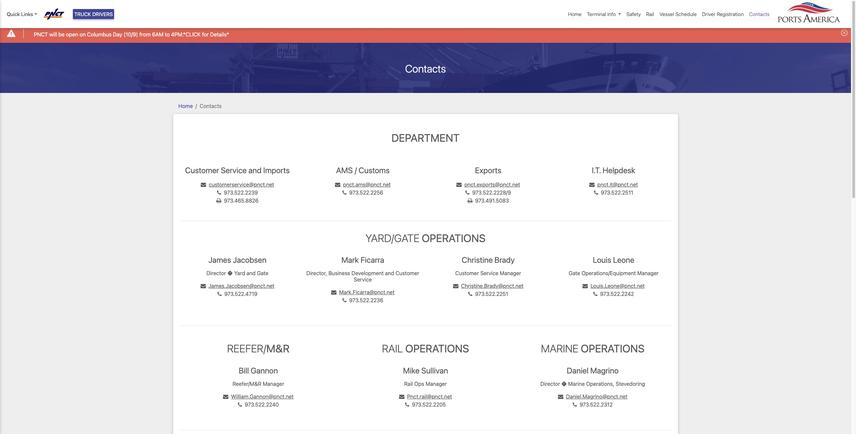 Task type: locate. For each thing, give the bounding box(es) containing it.
phone image inside 973.522.2312 link
[[573, 402, 578, 408]]

print image down 973.522.2239 link
[[217, 198, 222, 203]]

2 print image from the left
[[468, 198, 473, 203]]

0 horizontal spatial �
[[228, 270, 233, 276]]

0 horizontal spatial home
[[179, 103, 193, 109]]

james.jacobsen@pnct.net link
[[201, 283, 275, 289]]

rail up mike
[[382, 343, 403, 355]]

973.522.2205
[[412, 402, 446, 408]]

envelope image for mike sullivan
[[399, 394, 405, 400]]

envelope image for daniel magrino
[[559, 394, 564, 400]]

1 horizontal spatial customer
[[396, 270, 420, 276]]

0 horizontal spatial print image
[[217, 198, 222, 203]]

pnct.it@pnct.net
[[598, 182, 639, 188]]

envelope image inside pnct.rail@pnct.net "link"
[[399, 394, 405, 400]]

0 vertical spatial contacts
[[750, 11, 770, 17]]

reefer/ m&r
[[227, 343, 290, 355]]

director,
[[307, 270, 327, 276]]

rail left ops
[[405, 381, 413, 387]]

0 vertical spatial home link
[[566, 8, 585, 21]]

2 horizontal spatial rail
[[647, 11, 655, 17]]

1 horizontal spatial contacts
[[406, 62, 446, 75]]

and right development
[[386, 270, 395, 276]]

phone image inside 973.522.2236 link
[[343, 298, 347, 303]]

customer service and imports
[[185, 166, 290, 175]]

1 horizontal spatial home link
[[566, 8, 585, 21]]

1 vertical spatial home
[[179, 103, 193, 109]]

2 vertical spatial service
[[354, 277, 372, 283]]

quick links link
[[7, 10, 37, 18]]

department
[[392, 131, 460, 144]]

director for james jacobsen
[[207, 270, 226, 276]]

0 horizontal spatial rail
[[382, 343, 403, 355]]

service for manager
[[481, 270, 499, 276]]

pnct.rail@pnct.net
[[408, 394, 452, 400]]

973.522.2228/9 link
[[466, 190, 512, 196]]

mark.ficarra@pnct.net link
[[331, 290, 395, 296]]

quick
[[7, 11, 20, 17]]

pnct
[[34, 31, 48, 37]]

open
[[66, 31, 78, 37]]

truck drivers
[[74, 11, 113, 17]]

customer for customer service and imports
[[185, 166, 219, 175]]

0 horizontal spatial contacts
[[200, 103, 222, 109]]

0 horizontal spatial director
[[207, 270, 226, 276]]

phone image down james.jacobsen@pnct.net link
[[218, 292, 222, 297]]

phone image down william.gannon@pnct.net link
[[238, 402, 242, 408]]

1 print image from the left
[[217, 198, 222, 203]]

operations up sullivan
[[406, 343, 470, 355]]

info
[[608, 11, 617, 17]]

2 gate from the left
[[569, 270, 581, 276]]

phone image
[[217, 190, 221, 195], [343, 190, 347, 195], [466, 190, 470, 195], [595, 190, 599, 195], [469, 292, 473, 297], [406, 402, 410, 408]]

director � yard and gate
[[207, 270, 269, 276]]

louis
[[593, 255, 612, 265]]

� down the daniel
[[562, 381, 567, 387]]

envelope image inside mark.ficarra@pnct.net link
[[331, 290, 337, 295]]

1 vertical spatial home link
[[179, 103, 193, 109]]

0 horizontal spatial customer
[[185, 166, 219, 175]]

envelope image for mark ficarra
[[331, 290, 337, 295]]

phone image down louis.leone@pnct.net link
[[594, 292, 598, 297]]

manager
[[500, 270, 522, 276], [638, 270, 659, 276], [263, 381, 284, 387], [426, 381, 447, 387]]

2 vertical spatial rail
[[405, 381, 413, 387]]

phone image inside 973.522.2228/9 link
[[466, 190, 470, 195]]

� for james
[[228, 270, 233, 276]]

0 vertical spatial home
[[569, 11, 582, 17]]

0 horizontal spatial gate
[[257, 270, 269, 276]]

mark
[[342, 255, 359, 265]]

phone image down pnct.ams@pnct.net link
[[343, 190, 347, 195]]

1 horizontal spatial service
[[354, 277, 372, 283]]

0 horizontal spatial service
[[221, 166, 247, 175]]

973.522.2312
[[580, 402, 613, 408]]

gannon
[[251, 366, 278, 376]]

1 horizontal spatial rail
[[405, 381, 413, 387]]

marine down the daniel
[[569, 381, 585, 387]]

truck
[[74, 11, 91, 17]]

james.jacobsen@pnct.net
[[209, 283, 275, 289]]

customer
[[185, 166, 219, 175], [396, 270, 420, 276], [456, 270, 479, 276]]

rail link
[[644, 8, 658, 21]]

envelope image inside louis.leone@pnct.net link
[[583, 284, 589, 289]]

1 horizontal spatial director
[[541, 381, 561, 387]]

phone image inside 973.522.2256 link
[[343, 190, 347, 195]]

will
[[49, 31, 57, 37]]

contacts
[[750, 11, 770, 17], [406, 62, 446, 75], [200, 103, 222, 109]]

� left yard
[[228, 270, 233, 276]]

envelope image
[[201, 182, 206, 187], [335, 182, 341, 187], [201, 284, 206, 289], [331, 290, 337, 295], [223, 394, 229, 400]]

marine up the daniel
[[542, 343, 579, 355]]

manager for mike sullivan
[[426, 381, 447, 387]]

973.522.2239
[[224, 190, 258, 196]]

print image
[[217, 198, 222, 203], [468, 198, 473, 203]]

manager down brady
[[500, 270, 522, 276]]

1 horizontal spatial print image
[[468, 198, 473, 203]]

operations up magrino
[[581, 343, 645, 355]]

phone image inside 973.522.2205 link
[[406, 402, 410, 408]]

phone image inside 973.522.2240 link
[[238, 402, 242, 408]]

1 vertical spatial rail
[[382, 343, 403, 355]]

rail inside the 'rail' link
[[647, 11, 655, 17]]

1 vertical spatial marine
[[569, 381, 585, 387]]

driver registration
[[703, 11, 745, 17]]

2 horizontal spatial service
[[481, 270, 499, 276]]

envelope image inside christine.brady@pnct.net link
[[454, 284, 459, 289]]

� for daniel
[[562, 381, 567, 387]]

yard/gate operations
[[366, 232, 486, 245]]

973.522.2239 link
[[217, 190, 258, 196]]

1 horizontal spatial �
[[562, 381, 567, 387]]

phone image down pnct.rail@pnct.net "link"
[[406, 402, 410, 408]]

phone image for ams / customs
[[343, 190, 347, 195]]

christine.brady@pnct.net
[[462, 283, 524, 289]]

1 vertical spatial contacts
[[406, 62, 446, 75]]

0 vertical spatial �
[[228, 270, 233, 276]]

safety
[[627, 11, 641, 17]]

1 vertical spatial director
[[541, 381, 561, 387]]

envelope image for bill gannon
[[223, 394, 229, 400]]

and for mark ficarra
[[386, 270, 395, 276]]

and inside director, business development and  customer service
[[386, 270, 395, 276]]

rail ops manager
[[405, 381, 447, 387]]

973.522.2236
[[350, 298, 384, 304]]

links
[[21, 11, 33, 17]]

1 horizontal spatial gate
[[569, 270, 581, 276]]

daniel magrino
[[567, 366, 619, 376]]

daniel.magrino@pnct.net link
[[559, 394, 628, 400]]

0 vertical spatial director
[[207, 270, 226, 276]]

operations
[[422, 232, 486, 245], [406, 343, 470, 355], [581, 343, 645, 355]]

envelope image inside james.jacobsen@pnct.net link
[[201, 284, 206, 289]]

contacts link
[[747, 8, 773, 21]]

phone image down pnct.it@pnct.net link
[[595, 190, 599, 195]]

rail
[[647, 11, 655, 17], [382, 343, 403, 355], [405, 381, 413, 387]]

on
[[80, 31, 86, 37]]

daniel.magrino@pnct.net
[[567, 394, 628, 400]]

phone image down mark.ficarra@pnct.net link
[[343, 298, 347, 303]]

rail for rail ops manager
[[405, 381, 413, 387]]

1 horizontal spatial home
[[569, 11, 582, 17]]

envelope image
[[457, 182, 462, 187], [590, 182, 595, 187], [454, 284, 459, 289], [583, 284, 589, 289], [399, 394, 405, 400], [559, 394, 564, 400]]

phone image down daniel.magrino@pnct.net "link"
[[573, 402, 578, 408]]

973.522.2242 link
[[594, 291, 635, 297]]

rail operations
[[382, 343, 470, 355]]

973.491.5083
[[476, 198, 509, 204]]

phone image down 'customerservice@pnct.net' link
[[217, 190, 221, 195]]

0 vertical spatial rail
[[647, 11, 655, 17]]

manager up louis.leone@pnct.net at the bottom of page
[[638, 270, 659, 276]]

0 vertical spatial marine
[[542, 343, 579, 355]]

imports
[[264, 166, 290, 175]]

print image down 973.522.2228/9 link at the right top of page
[[468, 198, 473, 203]]

and
[[249, 166, 262, 175], [247, 270, 256, 276], [386, 270, 395, 276]]

customerservice@pnct.net
[[209, 182, 274, 188]]

yard
[[234, 270, 245, 276]]

to
[[165, 31, 170, 37]]

for
[[202, 31, 209, 37]]

manager for louis leone
[[638, 270, 659, 276]]

envelope image inside william.gannon@pnct.net link
[[223, 394, 229, 400]]

and right yard
[[247, 270, 256, 276]]

manager down sullivan
[[426, 381, 447, 387]]

phone image down christine.brady@pnct.net link
[[469, 292, 473, 297]]

exports
[[476, 166, 502, 175]]

terminal
[[588, 11, 607, 17]]

service up christine.brady@pnct.net link
[[481, 270, 499, 276]]

phone image inside '973.522.2511' link
[[595, 190, 599, 195]]

973.522.2240 link
[[238, 402, 279, 408]]

rail right safety
[[647, 11, 655, 17]]

operations up christine
[[422, 232, 486, 245]]

pnct.exports@pnct.net link
[[457, 182, 521, 188]]

driver
[[703, 11, 716, 17]]

2 horizontal spatial customer
[[456, 270, 479, 276]]

brady
[[495, 255, 515, 265]]

973.522.2256
[[350, 190, 384, 196]]

1 vertical spatial service
[[481, 270, 499, 276]]

973.522.4719 link
[[218, 291, 258, 297]]

0 vertical spatial service
[[221, 166, 247, 175]]

yard/gate
[[366, 232, 420, 245]]

director � marine operations, stevedoring
[[541, 381, 646, 387]]

envelope image inside daniel.magrino@pnct.net "link"
[[559, 394, 564, 400]]

phone image down pnct.exports@pnct.net link
[[466, 190, 470, 195]]

envelope image for louis leone
[[583, 284, 589, 289]]

vessel schedule link
[[658, 8, 700, 21]]

customer for customer service manager
[[456, 270, 479, 276]]

service up 'customerservice@pnct.net' link
[[221, 166, 247, 175]]

driver registration link
[[700, 8, 747, 21]]

phone image inside 973.522.2239 link
[[217, 190, 221, 195]]

973.522.2256 link
[[343, 190, 384, 196]]

and up customerservice@pnct.net
[[249, 166, 262, 175]]

phone image
[[218, 292, 222, 297], [594, 292, 598, 297], [343, 298, 347, 303], [238, 402, 242, 408], [573, 402, 578, 408]]

service
[[221, 166, 247, 175], [481, 270, 499, 276], [354, 277, 372, 283]]

home
[[569, 11, 582, 17], [179, 103, 193, 109]]

2 horizontal spatial contacts
[[750, 11, 770, 17]]

vessel schedule
[[660, 11, 697, 17]]

pnct.rail@pnct.net link
[[399, 394, 452, 400]]

phone image for director � yard and gate
[[343, 298, 347, 303]]

director
[[207, 270, 226, 276], [541, 381, 561, 387]]

home link
[[566, 8, 585, 21], [179, 103, 193, 109]]

1 vertical spatial �
[[562, 381, 567, 387]]

service down development
[[354, 277, 372, 283]]



Task type: describe. For each thing, give the bounding box(es) containing it.
(10/9)
[[124, 31, 138, 37]]

pnct will be open on columbus day (10/9) from 6am to 4pm.*click for details*
[[34, 31, 229, 37]]

reefer/
[[227, 343, 267, 355]]

mike sullivan
[[403, 366, 449, 376]]

i.t. helpdesk
[[593, 166, 636, 175]]

phone image for customer service and imports
[[217, 190, 221, 195]]

day
[[113, 31, 122, 37]]

from
[[140, 31, 151, 37]]

/
[[355, 166, 357, 175]]

customer inside director, business development and  customer service
[[396, 270, 420, 276]]

envelope image inside pnct.it@pnct.net link
[[590, 182, 595, 187]]

ams
[[336, 166, 353, 175]]

phone image inside 973.522.4719 link
[[218, 292, 222, 297]]

pnct.ams@pnct.net
[[343, 182, 391, 188]]

973.522.2251
[[476, 291, 509, 297]]

christine
[[462, 255, 493, 265]]

contacts inside contacts link
[[750, 11, 770, 17]]

envelope image inside pnct.ams@pnct.net link
[[335, 182, 341, 187]]

ficarra
[[361, 255, 385, 265]]

development
[[352, 270, 384, 276]]

christine brady
[[462, 255, 515, 265]]

bill gannon
[[239, 366, 278, 376]]

terminal info
[[588, 11, 617, 17]]

pnct.exports@pnct.net
[[465, 182, 521, 188]]

mark ficarra
[[342, 255, 385, 265]]

manager for christine brady
[[500, 270, 522, 276]]

0 horizontal spatial home link
[[179, 103, 193, 109]]

leone
[[614, 255, 635, 265]]

director for daniel magrino
[[541, 381, 561, 387]]

973.465.8826
[[224, 198, 259, 204]]

sullivan
[[422, 366, 449, 376]]

magrino
[[591, 366, 619, 376]]

phone image for i.t. helpdesk
[[595, 190, 599, 195]]

973.522.2240
[[245, 402, 279, 408]]

phone image inside the 973.522.2251 link
[[469, 292, 473, 297]]

bill
[[239, 366, 249, 376]]

operations for yard/gate operations
[[422, 232, 486, 245]]

rail for rail operations
[[382, 343, 403, 355]]

truck drivers link
[[73, 9, 114, 19]]

pnct.it@pnct.net link
[[590, 182, 639, 188]]

manager down gannon
[[263, 381, 284, 387]]

2 vertical spatial contacts
[[200, 103, 222, 109]]

973.522.2228/9
[[473, 190, 512, 196]]

envelope image inside pnct.exports@pnct.net link
[[457, 182, 462, 187]]

operations for marine operations
[[581, 343, 645, 355]]

jacobsen
[[233, 255, 267, 265]]

4pm.*click
[[171, 31, 201, 37]]

schedule
[[676, 11, 697, 17]]

mike
[[403, 366, 420, 376]]

envelope image for james jacobsen
[[201, 284, 206, 289]]

ops
[[415, 381, 425, 387]]

helpdesk
[[603, 166, 636, 175]]

pnct will be open on columbus day (10/9) from 6am to 4pm.*click for details* link
[[34, 30, 229, 38]]

phone image inside the '973.522.2242' link
[[594, 292, 598, 297]]

safety link
[[624, 8, 644, 21]]

service inside director, business development and  customer service
[[354, 277, 372, 283]]

customs
[[359, 166, 390, 175]]

reefer/m&r manager
[[233, 381, 284, 387]]

pnct.ams@pnct.net link
[[335, 182, 391, 188]]

phone image for m&r
[[238, 402, 242, 408]]

973.522.2205 link
[[406, 402, 446, 408]]

phone image for exports
[[466, 190, 470, 195]]

registration
[[718, 11, 745, 17]]

director, business development and  customer service
[[307, 270, 420, 283]]

details*
[[210, 31, 229, 37]]

973.522.2242
[[601, 291, 635, 297]]

christine.brady@pnct.net link
[[454, 283, 524, 289]]

marine operations
[[542, 343, 645, 355]]

customerservice@pnct.net link
[[201, 182, 274, 188]]

i.t.
[[593, 166, 601, 175]]

phone image for operations
[[573, 402, 578, 408]]

customer service manager
[[456, 270, 522, 276]]

louis.leone@pnct.net link
[[583, 283, 645, 289]]

envelope image inside 'customerservice@pnct.net' link
[[201, 182, 206, 187]]

973.522.2511 link
[[595, 190, 634, 196]]

rail for rail
[[647, 11, 655, 17]]

vessel
[[660, 11, 675, 17]]

operations/equipment
[[582, 270, 637, 276]]

columbus
[[87, 31, 112, 37]]

william.gannon@pnct.net
[[231, 394, 294, 400]]

1 gate from the left
[[257, 270, 269, 276]]

pnct will be open on columbus day (10/9) from 6am to 4pm.*click for details* alert
[[0, 25, 852, 43]]

mark.ficarra@pnct.net
[[340, 290, 395, 296]]

louis.leone@pnct.net
[[591, 283, 645, 289]]

envelope image for christine brady
[[454, 284, 459, 289]]

service for and
[[221, 166, 247, 175]]

close image
[[842, 30, 849, 36]]

operations for rail operations
[[406, 343, 470, 355]]

973.522.2236 link
[[343, 298, 384, 304]]

973.522.2312 link
[[573, 402, 613, 408]]

louis leone
[[593, 255, 635, 265]]

ams / customs
[[336, 166, 390, 175]]

print image for exports
[[468, 198, 473, 203]]

drivers
[[92, 11, 113, 17]]

and for james jacobsen
[[247, 270, 256, 276]]

print image for customer service and imports
[[217, 198, 222, 203]]

stevedoring
[[616, 381, 646, 387]]

m&r
[[267, 343, 290, 355]]

william.gannon@pnct.net link
[[223, 394, 294, 400]]



Task type: vqa. For each thing, say whether or not it's contained in the screenshot.
973.522.2242
yes



